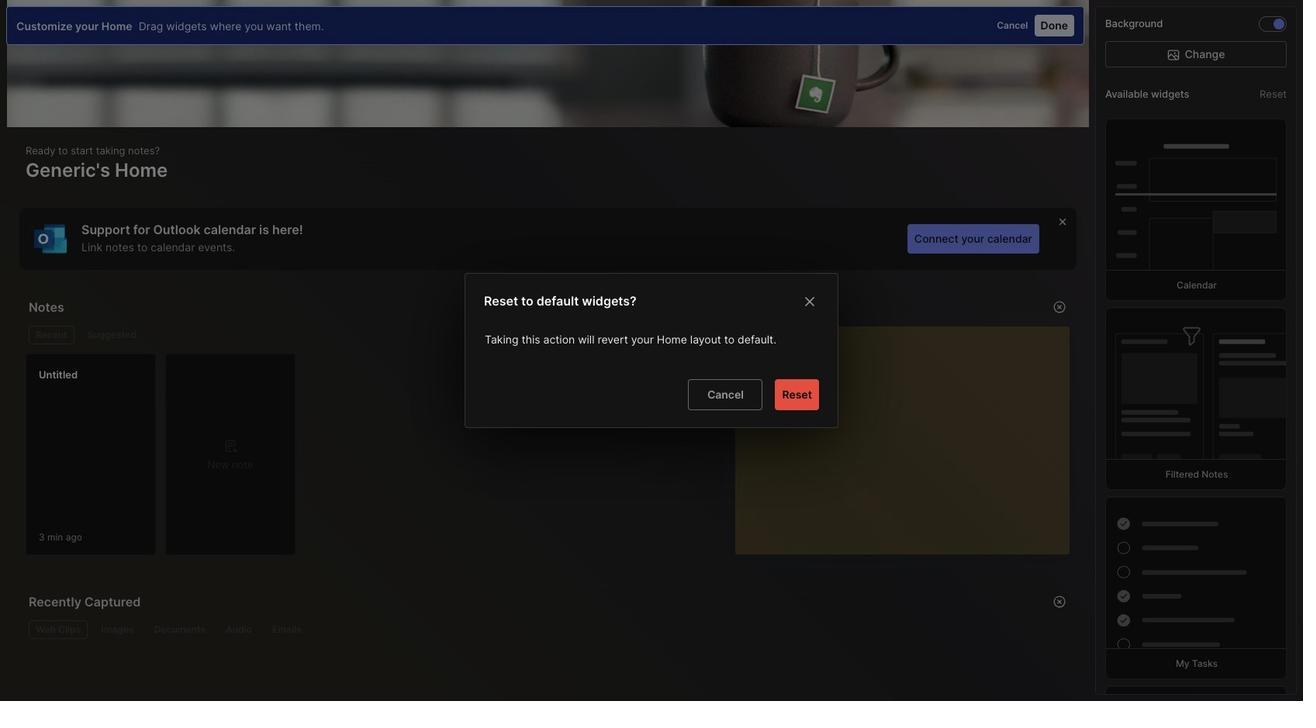 Task type: vqa. For each thing, say whether or not it's contained in the screenshot.
Close image
yes



Task type: locate. For each thing, give the bounding box(es) containing it.
edit widget title image
[[824, 300, 839, 315]]



Task type: describe. For each thing, give the bounding box(es) containing it.
close image
[[801, 292, 819, 311]]



